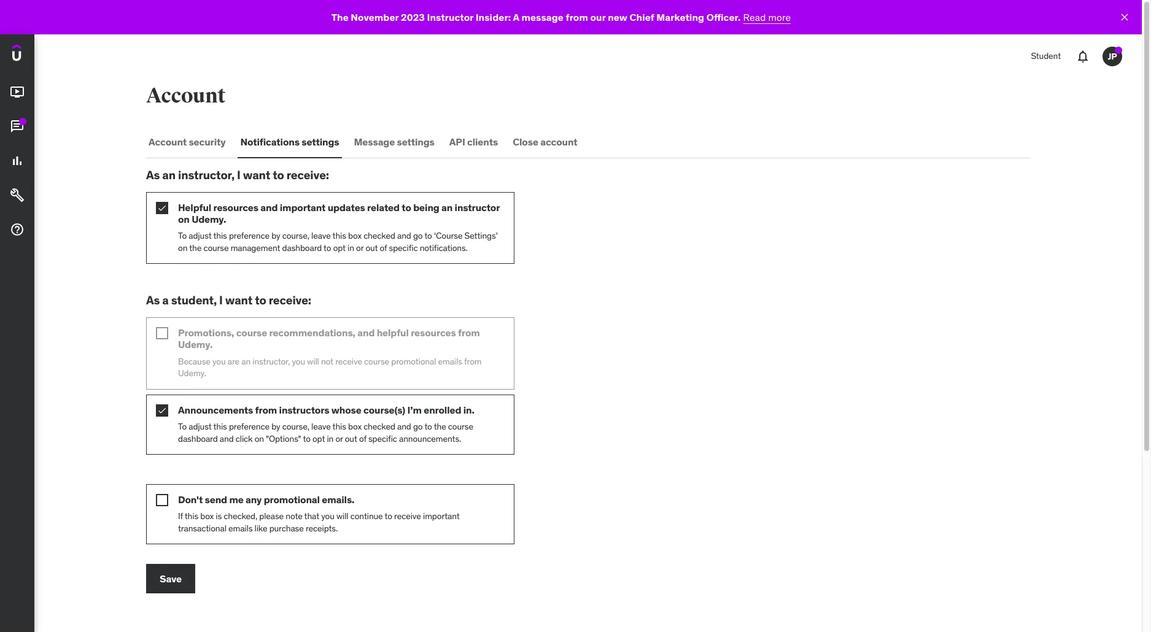 Task type: describe. For each thing, give the bounding box(es) containing it.
specific inside "helpful resources and important updates related to being an instructor on udemy. to adjust this preference by course, leave this box checked and go to 'course settings' on the course management dashboard to opt in or out of specific notifications."
[[389, 243, 418, 254]]

to up the notifications.
[[425, 230, 432, 242]]

3 medium image from the top
[[10, 188, 25, 203]]

course down 'helpful'
[[364, 356, 390, 367]]

settings'
[[465, 230, 498, 242]]

out inside "helpful resources and important updates related to being an instructor on udemy. to adjust this preference by course, leave this box checked and go to 'course settings' on the course management dashboard to opt in or out of specific notifications."
[[366, 243, 378, 254]]

i for instructor,
[[237, 168, 241, 182]]

1 vertical spatial udemy.
[[178, 339, 213, 351]]

course, inside "helpful resources and important updates related to being an instructor on udemy. to adjust this preference by course, leave this box checked and go to 'course settings' on the course management dashboard to opt in or out of specific notifications."
[[282, 230, 310, 242]]

small image for don't
[[156, 495, 168, 507]]

to inside "helpful resources and important updates related to being an instructor on udemy. to adjust this preference by course, leave this box checked and go to 'course settings' on the course management dashboard to opt in or out of specific notifications."
[[178, 230, 187, 242]]

udemy image
[[12, 44, 68, 65]]

november
[[351, 11, 399, 23]]

opt inside "helpful resources and important updates related to being an instructor on udemy. to adjust this preference by course, leave this box checked and go to 'course settings' on the course management dashboard to opt in or out of specific notifications."
[[333, 243, 346, 254]]

i'm
[[408, 404, 422, 416]]

2 medium image from the top
[[10, 154, 25, 168]]

are
[[228, 356, 240, 367]]

and up management
[[261, 201, 278, 214]]

leave inside the announcements from instructors whose course(s) i'm enrolled in. to adjust this preference by course, leave this box checked and go to the  course dashboard and click on "options" to opt in or out of specific announcements.
[[311, 421, 331, 432]]

and down related
[[397, 230, 411, 242]]

go inside "helpful resources and important updates related to being an instructor on udemy. to adjust this preference by course, leave this box checked and go to 'course settings' on the course management dashboard to opt in or out of specific notifications."
[[413, 230, 423, 242]]

instructor
[[427, 11, 474, 23]]

the
[[332, 11, 349, 23]]

account security
[[149, 136, 226, 148]]

4 medium image from the top
[[10, 222, 25, 237]]

save
[[160, 573, 182, 585]]

click
[[236, 433, 253, 444]]

as for as a student, i want to receive:
[[146, 293, 160, 308]]

notifications image
[[1076, 49, 1091, 64]]

in.
[[464, 404, 475, 416]]

security
[[189, 136, 226, 148]]

as an instructor, i want to receive:
[[146, 168, 329, 182]]

please
[[259, 511, 284, 522]]

a
[[513, 11, 520, 23]]

box inside "helpful resources and important updates related to being an instructor on udemy. to adjust this preference by course, leave this box checked and go to 'course settings' on the course management dashboard to opt in or out of specific notifications."
[[348, 230, 362, 242]]

course(s)
[[364, 404, 406, 416]]

adjust inside "helpful resources and important updates related to being an instructor on udemy. to adjust this preference by course, leave this box checked and go to 'course settings' on the course management dashboard to opt in or out of specific notifications."
[[189, 230, 212, 242]]

promotional inside don't send me any promotional emails. if this box is checked, please note that you will continue to receive important transactional emails like purchase receipts.
[[264, 494, 320, 506]]

student link
[[1024, 42, 1069, 71]]

our
[[591, 11, 606, 23]]

to inside the announcements from instructors whose course(s) i'm enrolled in. to adjust this preference by course, leave this box checked and go to the  course dashboard and click on "options" to opt in or out of specific announcements.
[[178, 421, 187, 432]]

i for student,
[[219, 293, 223, 308]]

marketing
[[657, 11, 705, 23]]

on inside the announcements from instructors whose course(s) i'm enrolled in. to adjust this preference by course, leave this box checked and go to the  course dashboard and click on "options" to opt in or out of specific announcements.
[[255, 433, 264, 444]]

and inside promotions, course recommendations, and helpful resources from udemy. because you are an instructor, you will not receive course promotional emails from udemy.
[[358, 327, 375, 339]]

api clients
[[450, 136, 498, 148]]

by inside the announcements from instructors whose course(s) i'm enrolled in. to adjust this preference by course, leave this box checked and go to the  course dashboard and click on "options" to opt in or out of specific announcements.
[[272, 421, 280, 432]]

management
[[231, 243, 280, 254]]

the november 2023 instructor insider: a message from our new chief marketing officer. read more
[[332, 11, 791, 23]]

don't send me any promotional emails. if this box is checked, please note that you will continue to receive important transactional emails like purchase receipts.
[[178, 494, 460, 534]]

api
[[450, 136, 465, 148]]

send
[[205, 494, 227, 506]]

message settings button
[[352, 128, 437, 157]]

dashboard inside "helpful resources and important updates related to being an instructor on udemy. to adjust this preference by course, leave this box checked and go to 'course settings' on the course management dashboard to opt in or out of specific notifications."
[[282, 243, 322, 254]]

not
[[321, 356, 334, 367]]

announcements
[[178, 404, 253, 416]]

enrolled
[[424, 404, 462, 416]]

more
[[769, 11, 791, 23]]

course inside "helpful resources and important updates related to being an instructor on udemy. to adjust this preference by course, leave this box checked and go to 'course settings' on the course management dashboard to opt in or out of specific notifications."
[[204, 243, 229, 254]]

will inside don't send me any promotional emails. if this box is checked, please note that you will continue to receive important transactional emails like purchase receipts.
[[337, 511, 349, 522]]

recommendations,
[[269, 327, 356, 339]]

notifications settings button
[[238, 128, 342, 157]]

transactional
[[178, 523, 227, 534]]

a
[[162, 293, 169, 308]]

being
[[414, 201, 440, 214]]

continue
[[351, 511, 383, 522]]

of inside "helpful resources and important updates related to being an instructor on udemy. to adjust this preference by course, leave this box checked and go to 'course settings' on the course management dashboard to opt in or out of specific notifications."
[[380, 243, 387, 254]]

don't
[[178, 494, 203, 506]]

account
[[541, 136, 578, 148]]

read
[[744, 11, 766, 23]]

0 vertical spatial on
[[178, 213, 190, 225]]

adjust inside the announcements from instructors whose course(s) i'm enrolled in. to adjust this preference by course, leave this box checked and go to the  course dashboard and click on "options" to opt in or out of specific announcements.
[[189, 421, 212, 432]]

message
[[354, 136, 395, 148]]

any
[[246, 494, 262, 506]]

in inside "helpful resources and important updates related to being an instructor on udemy. to adjust this preference by course, leave this box checked and go to 'course settings' on the course management dashboard to opt in or out of specific notifications."
[[348, 243, 354, 254]]

receive: for as an instructor, i want to receive:
[[287, 168, 329, 182]]

course up are
[[236, 327, 267, 339]]

if
[[178, 511, 183, 522]]

1 vertical spatial on
[[178, 243, 188, 254]]

close account
[[513, 136, 578, 148]]

related
[[367, 201, 400, 214]]

to inside don't send me any promotional emails. if this box is checked, please note that you will continue to receive important transactional emails like purchase receipts.
[[385, 511, 392, 522]]

notifications settings
[[240, 136, 339, 148]]

promotions,
[[178, 327, 234, 339]]

promotions, course recommendations, and helpful resources from udemy. because you are an instructor, you will not receive course promotional emails from udemy.
[[178, 327, 482, 379]]

small image for promotions,
[[156, 328, 168, 340]]



Task type: locate. For each thing, give the bounding box(es) containing it.
0 vertical spatial specific
[[389, 243, 418, 254]]

save button
[[146, 565, 195, 594]]

1 horizontal spatial resources
[[411, 327, 456, 339]]

important inside "helpful resources and important updates related to being an instructor on udemy. to adjust this preference by course, leave this box checked and go to 'course settings' on the course management dashboard to opt in or out of specific notifications."
[[280, 201, 326, 214]]

whose
[[332, 404, 362, 416]]

small image
[[156, 202, 168, 214], [156, 328, 168, 340], [156, 405, 168, 417], [156, 495, 168, 507]]

small image for helpful
[[156, 202, 168, 214]]

0 vertical spatial course,
[[282, 230, 310, 242]]

close
[[513, 136, 539, 148]]

1 horizontal spatial or
[[356, 243, 364, 254]]

box left the is
[[200, 511, 214, 522]]

an
[[162, 168, 176, 182], [442, 201, 453, 214], [242, 356, 251, 367]]

1 vertical spatial instructor,
[[253, 356, 290, 367]]

receive right 'continue'
[[394, 511, 421, 522]]

leave inside "helpful resources and important updates related to being an instructor on udemy. to adjust this preference by course, leave this box checked and go to 'course settings' on the course management dashboard to opt in or out of specific notifications."
[[311, 230, 331, 242]]

new
[[608, 11, 628, 23]]

course,
[[282, 230, 310, 242], [282, 421, 310, 432]]

receive inside don't send me any promotional emails. if this box is checked, please note that you will continue to receive important transactional emails like purchase receipts.
[[394, 511, 421, 522]]

settings inside notifications settings button
[[302, 136, 339, 148]]

want down the notifications
[[243, 168, 270, 182]]

1 horizontal spatial the
[[434, 421, 446, 432]]

and left click
[[220, 433, 234, 444]]

the up announcements.
[[434, 421, 446, 432]]

1 vertical spatial preference
[[229, 421, 270, 432]]

small image left announcements
[[156, 405, 168, 417]]

dashboard inside the announcements from instructors whose course(s) i'm enrolled in. to adjust this preference by course, leave this box checked and go to the  course dashboard and click on "options" to opt in or out of specific announcements.
[[178, 433, 218, 444]]

jp
[[1109, 51, 1118, 62]]

1 horizontal spatial important
[[423, 511, 460, 522]]

1 vertical spatial specific
[[369, 433, 397, 444]]

1 small image from the top
[[156, 202, 168, 214]]

1 vertical spatial leave
[[311, 421, 331, 432]]

specific left the notifications.
[[389, 243, 418, 254]]

1 horizontal spatial promotional
[[392, 356, 436, 367]]

or inside "helpful resources and important updates related to being an instructor on udemy. to adjust this preference by course, leave this box checked and go to 'course settings' on the course management dashboard to opt in or out of specific notifications."
[[356, 243, 364, 254]]

2 vertical spatial an
[[242, 356, 251, 367]]

0 vertical spatial checked
[[364, 230, 396, 242]]

0 horizontal spatial an
[[162, 168, 176, 182]]

an right are
[[242, 356, 251, 367]]

the
[[189, 243, 202, 254], [434, 421, 446, 432]]

in down whose
[[327, 433, 334, 444]]

updates
[[328, 201, 365, 214]]

insider:
[[476, 11, 511, 23]]

helpful
[[178, 201, 211, 214]]

1 course, from the top
[[282, 230, 310, 242]]

preference up management
[[229, 230, 270, 242]]

course left management
[[204, 243, 229, 254]]

1 horizontal spatial emails
[[438, 356, 462, 367]]

2 vertical spatial box
[[200, 511, 214, 522]]

box down whose
[[348, 421, 362, 432]]

notifications.
[[420, 243, 468, 254]]

receive:
[[287, 168, 329, 182], [269, 293, 311, 308]]

instructor, inside promotions, course recommendations, and helpful resources from udemy. because you are an instructor, you will not receive course promotional emails from udemy.
[[253, 356, 290, 367]]

the inside the announcements from instructors whose course(s) i'm enrolled in. to adjust this preference by course, leave this box checked and go to the  course dashboard and click on "options" to opt in or out of specific announcements.
[[434, 421, 446, 432]]

as for as an instructor, i want to receive:
[[146, 168, 160, 182]]

1 vertical spatial course,
[[282, 421, 310, 432]]

receive inside promotions, course recommendations, and helpful resources from udemy. because you are an instructor, you will not receive course promotional emails from udemy.
[[336, 356, 362, 367]]

0 vertical spatial udemy.
[[192, 213, 226, 225]]

receive: down notifications settings button at the left top of page
[[287, 168, 329, 182]]

preference up click
[[229, 421, 270, 432]]

4 small image from the top
[[156, 495, 168, 507]]

0 horizontal spatial the
[[189, 243, 202, 254]]

1 horizontal spatial instructor,
[[253, 356, 290, 367]]

small image left the don't
[[156, 495, 168, 507]]

opt
[[333, 243, 346, 254], [313, 433, 325, 444]]

"options"
[[266, 433, 301, 444]]

2 horizontal spatial you
[[321, 511, 335, 522]]

account
[[146, 83, 226, 109], [149, 136, 187, 148]]

resources inside promotions, course recommendations, and helpful resources from udemy. because you are an instructor, you will not receive course promotional emails from udemy.
[[411, 327, 456, 339]]

an right being
[[442, 201, 453, 214]]

and
[[261, 201, 278, 214], [397, 230, 411, 242], [358, 327, 375, 339], [397, 421, 411, 432], [220, 433, 234, 444]]

settings right message
[[397, 136, 435, 148]]

will
[[307, 356, 319, 367], [337, 511, 349, 522]]

2 course, from the top
[[282, 421, 310, 432]]

udemy. inside "helpful resources and important updates related to being an instructor on udemy. to adjust this preference by course, leave this box checked and go to 'course settings' on the course management dashboard to opt in or out of specific notifications."
[[192, 213, 226, 225]]

will left not
[[307, 356, 319, 367]]

from inside the announcements from instructors whose course(s) i'm enrolled in. to adjust this preference by course, leave this box checked and go to the  course dashboard and click on "options" to opt in or out of specific announcements.
[[255, 404, 277, 416]]

as
[[146, 168, 160, 182], [146, 293, 160, 308]]

1 checked from the top
[[364, 230, 396, 242]]

of inside the announcements from instructors whose course(s) i'm enrolled in. to adjust this preference by course, leave this box checked and go to the  course dashboard and click on "options" to opt in or out of specific announcements.
[[359, 433, 367, 444]]

i
[[237, 168, 241, 182], [219, 293, 223, 308]]

0 vertical spatial will
[[307, 356, 319, 367]]

1 horizontal spatial an
[[242, 356, 251, 367]]

1 by from the top
[[272, 230, 280, 242]]

important
[[280, 201, 326, 214], [423, 511, 460, 522]]

0 vertical spatial dashboard
[[282, 243, 322, 254]]

0 vertical spatial the
[[189, 243, 202, 254]]

1 medium image from the top
[[10, 119, 25, 134]]

2 preference from the top
[[229, 421, 270, 432]]

2 settings from the left
[[397, 136, 435, 148]]

of down related
[[380, 243, 387, 254]]

announcements from instructors whose course(s) i'm enrolled in. to adjust this preference by course, leave this box checked and go to the  course dashboard and click on "options" to opt in or out of specific announcements.
[[178, 404, 475, 444]]

1 as from the top
[[146, 168, 160, 182]]

from
[[566, 11, 589, 23], [458, 327, 480, 339], [464, 356, 482, 367], [255, 404, 277, 416]]

adjust down announcements
[[189, 421, 212, 432]]

as left 'a'
[[146, 293, 160, 308]]

notifications
[[240, 136, 300, 148]]

resources down as an instructor, i want to receive:
[[213, 201, 259, 214]]

0 vertical spatial to
[[178, 230, 187, 242]]

promotional down 'helpful'
[[392, 356, 436, 367]]

to down helpful
[[178, 230, 187, 242]]

you inside don't send me any promotional emails. if this box is checked, please note that you will continue to receive important transactional emails like purchase receipts.
[[321, 511, 335, 522]]

udemy. up because
[[178, 339, 213, 351]]

settings inside message settings button
[[397, 136, 435, 148]]

promotional up note
[[264, 494, 320, 506]]

1 horizontal spatial receive
[[394, 511, 421, 522]]

1 vertical spatial as
[[146, 293, 160, 308]]

1 vertical spatial an
[[442, 201, 453, 214]]

1 vertical spatial receive:
[[269, 293, 311, 308]]

preference
[[229, 230, 270, 242], [229, 421, 270, 432]]

small image for announcements
[[156, 405, 168, 417]]

1 vertical spatial important
[[423, 511, 460, 522]]

instructor,
[[178, 168, 235, 182], [253, 356, 290, 367]]

on
[[178, 213, 190, 225], [178, 243, 188, 254], [255, 433, 264, 444]]

an down the 'account security' button
[[162, 168, 176, 182]]

or
[[356, 243, 364, 254], [336, 433, 343, 444]]

checked inside "helpful resources and important updates related to being an instructor on udemy. to adjust this preference by course, leave this box checked and go to 'course settings' on the course management dashboard to opt in or out of specific notifications."
[[364, 230, 396, 242]]

like
[[255, 523, 268, 534]]

0 vertical spatial out
[[366, 243, 378, 254]]

message
[[522, 11, 564, 23]]

instructor, right are
[[253, 356, 290, 367]]

by up management
[[272, 230, 280, 242]]

because
[[178, 356, 211, 367]]

box down 'updates'
[[348, 230, 362, 242]]

leave down 'updates'
[[311, 230, 331, 242]]

opt down 'updates'
[[333, 243, 346, 254]]

checked,
[[224, 511, 257, 522]]

1 vertical spatial i
[[219, 293, 223, 308]]

0 vertical spatial opt
[[333, 243, 346, 254]]

will down emails.
[[337, 511, 349, 522]]

api clients button
[[447, 128, 501, 157]]

to down the notifications
[[273, 168, 284, 182]]

the inside "helpful resources and important updates related to being an instructor on udemy. to adjust this preference by course, leave this box checked and go to 'course settings' on the course management dashboard to opt in or out of specific notifications."
[[189, 243, 202, 254]]

to
[[178, 230, 187, 242], [178, 421, 187, 432]]

as a student, i want to receive:
[[146, 293, 311, 308]]

0 vertical spatial leave
[[311, 230, 331, 242]]

go down i'm
[[413, 421, 423, 432]]

1 horizontal spatial will
[[337, 511, 349, 522]]

1 horizontal spatial opt
[[333, 243, 346, 254]]

0 horizontal spatial resources
[[213, 201, 259, 214]]

1 vertical spatial go
[[413, 421, 423, 432]]

course down in.
[[448, 421, 474, 432]]

want for student,
[[225, 293, 253, 308]]

1 vertical spatial account
[[149, 136, 187, 148]]

checked down related
[[364, 230, 396, 242]]

0 vertical spatial of
[[380, 243, 387, 254]]

important inside don't send me any promotional emails. if this box is checked, please note that you will continue to receive important transactional emails like purchase receipts.
[[423, 511, 460, 522]]

course inside the announcements from instructors whose course(s) i'm enrolled in. to adjust this preference by course, leave this box checked and go to the  course dashboard and click on "options" to opt in or out of specific announcements.
[[448, 421, 474, 432]]

0 vertical spatial receive:
[[287, 168, 329, 182]]

box
[[348, 230, 362, 242], [348, 421, 362, 432], [200, 511, 214, 522]]

0 vertical spatial account
[[146, 83, 226, 109]]

want right student,
[[225, 293, 253, 308]]

0 vertical spatial go
[[413, 230, 423, 242]]

1 horizontal spatial dashboard
[[282, 243, 322, 254]]

instructor
[[455, 201, 500, 214]]

0 vertical spatial box
[[348, 230, 362, 242]]

to down announcements
[[178, 421, 187, 432]]

or down whose
[[336, 433, 343, 444]]

1 horizontal spatial in
[[348, 243, 354, 254]]

preference inside "helpful resources and important updates related to being an instructor on udemy. to adjust this preference by course, leave this box checked and go to 'course settings' on the course management dashboard to opt in or out of specific notifications."
[[229, 230, 270, 242]]

instructor, down security
[[178, 168, 235, 182]]

0 horizontal spatial you
[[213, 356, 226, 367]]

settings for message settings
[[397, 136, 435, 148]]

account up account security
[[146, 83, 226, 109]]

1 vertical spatial of
[[359, 433, 367, 444]]

2 horizontal spatial an
[[442, 201, 453, 214]]

0 vertical spatial an
[[162, 168, 176, 182]]

that
[[304, 511, 319, 522]]

2023
[[401, 11, 425, 23]]

box inside the announcements from instructors whose course(s) i'm enrolled in. to adjust this preference by course, leave this box checked and go to the  course dashboard and click on "options" to opt in or out of specific announcements.
[[348, 421, 362, 432]]

1 vertical spatial resources
[[411, 327, 456, 339]]

1 vertical spatial dashboard
[[178, 433, 218, 444]]

will inside promotions, course recommendations, and helpful resources from udemy. because you are an instructor, you will not receive course promotional emails from udemy.
[[307, 356, 319, 367]]

in down 'updates'
[[348, 243, 354, 254]]

opt inside the announcements from instructors whose course(s) i'm enrolled in. to adjust this preference by course, leave this box checked and go to the  course dashboard and click on "options" to opt in or out of specific announcements.
[[313, 433, 325, 444]]

emails
[[438, 356, 462, 367], [229, 523, 253, 534]]

message settings
[[354, 136, 435, 148]]

note
[[286, 511, 303, 522]]

2 checked from the top
[[364, 421, 396, 432]]

dashboard
[[282, 243, 322, 254], [178, 433, 218, 444]]

you left are
[[213, 356, 226, 367]]

account inside button
[[149, 136, 187, 148]]

0 vertical spatial resources
[[213, 201, 259, 214]]

1 horizontal spatial you
[[292, 356, 305, 367]]

and left 'helpful'
[[358, 327, 375, 339]]

and down i'm
[[397, 421, 411, 432]]

receive
[[336, 356, 362, 367], [394, 511, 421, 522]]

leave down instructors
[[311, 421, 331, 432]]

1 vertical spatial or
[[336, 433, 343, 444]]

specific down course(s)
[[369, 433, 397, 444]]

go up the notifications.
[[413, 230, 423, 242]]

0 horizontal spatial promotional
[[264, 494, 320, 506]]

checked inside the announcements from instructors whose course(s) i'm enrolled in. to adjust this preference by course, leave this box checked and go to the  course dashboard and click on "options" to opt in or out of specific announcements.
[[364, 421, 396, 432]]

purchase
[[269, 523, 304, 534]]

an inside "helpful resources and important updates related to being an instructor on udemy. to adjust this preference by course, leave this box checked and go to 'course settings' on the course management dashboard to opt in or out of specific notifications."
[[442, 201, 453, 214]]

0 horizontal spatial in
[[327, 433, 334, 444]]

1 settings from the left
[[302, 136, 339, 148]]

opt down instructors
[[313, 433, 325, 444]]

in inside the announcements from instructors whose course(s) i'm enrolled in. to adjust this preference by course, leave this box checked and go to the  course dashboard and click on "options" to opt in or out of specific announcements.
[[327, 433, 334, 444]]

adjust
[[189, 230, 212, 242], [189, 421, 212, 432]]

0 horizontal spatial emails
[[229, 523, 253, 534]]

this inside don't send me any promotional emails. if this box is checked, please note that you will continue to receive important transactional emails like purchase receipts.
[[185, 511, 198, 522]]

adjust down helpful
[[189, 230, 212, 242]]

to left being
[[402, 201, 411, 214]]

1 vertical spatial in
[[327, 433, 334, 444]]

emails up enrolled
[[438, 356, 462, 367]]

2 as from the top
[[146, 293, 160, 308]]

1 vertical spatial out
[[345, 433, 357, 444]]

0 horizontal spatial receive
[[336, 356, 362, 367]]

emails inside don't send me any promotional emails. if this box is checked, please note that you will continue to receive important transactional emails like purchase receipts.
[[229, 523, 253, 534]]

chief
[[630, 11, 655, 23]]

as down the 'account security' button
[[146, 168, 160, 182]]

0 vertical spatial i
[[237, 168, 241, 182]]

2 go from the top
[[413, 421, 423, 432]]

1 vertical spatial promotional
[[264, 494, 320, 506]]

clients
[[468, 136, 498, 148]]

resources
[[213, 201, 259, 214], [411, 327, 456, 339]]

emails.
[[322, 494, 355, 506]]

0 vertical spatial instructor,
[[178, 168, 235, 182]]

box inside don't send me any promotional emails. if this box is checked, please note that you will continue to receive important transactional emails like purchase receipts.
[[200, 511, 214, 522]]

out down whose
[[345, 433, 357, 444]]

resources right 'helpful'
[[411, 327, 456, 339]]

to right 'continue'
[[385, 511, 392, 522]]

go inside the announcements from instructors whose course(s) i'm enrolled in. to adjust this preference by course, leave this box checked and go to the  course dashboard and click on "options" to opt in or out of specific announcements.
[[413, 421, 423, 432]]

2 vertical spatial udemy.
[[178, 368, 206, 379]]

1 horizontal spatial i
[[237, 168, 241, 182]]

out inside the announcements from instructors whose course(s) i'm enrolled in. to adjust this preference by course, leave this box checked and go to the  course dashboard and click on "options" to opt in or out of specific announcements.
[[345, 433, 357, 444]]

1 vertical spatial will
[[337, 511, 349, 522]]

to right "options"
[[303, 433, 311, 444]]

by
[[272, 230, 280, 242], [272, 421, 280, 432]]

0 vertical spatial emails
[[438, 356, 462, 367]]

2 leave from the top
[[311, 421, 331, 432]]

preference inside the announcements from instructors whose course(s) i'm enrolled in. to adjust this preference by course, leave this box checked and go to the  course dashboard and click on "options" to opt in or out of specific announcements.
[[229, 421, 270, 432]]

0 horizontal spatial instructor,
[[178, 168, 235, 182]]

by inside "helpful resources and important updates related to being an instructor on udemy. to adjust this preference by course, leave this box checked and go to 'course settings' on the course management dashboard to opt in or out of specific notifications."
[[272, 230, 280, 242]]

the down helpful
[[189, 243, 202, 254]]

emails inside promotions, course recommendations, and helpful resources from udemy. because you are an instructor, you will not receive course promotional emails from udemy.
[[438, 356, 462, 367]]

udemy.
[[192, 213, 226, 225], [178, 339, 213, 351], [178, 368, 206, 379]]

dashboard right management
[[282, 243, 322, 254]]

you up receipts.
[[321, 511, 335, 522]]

0 vertical spatial by
[[272, 230, 280, 242]]

checked down course(s)
[[364, 421, 396, 432]]

'course
[[434, 230, 463, 242]]

1 vertical spatial adjust
[[189, 421, 212, 432]]

close image
[[1119, 11, 1132, 23]]

2 adjust from the top
[[189, 421, 212, 432]]

1 preference from the top
[[229, 230, 270, 242]]

want for instructor,
[[243, 168, 270, 182]]

receive right not
[[336, 356, 362, 367]]

1 vertical spatial the
[[434, 421, 446, 432]]

0 vertical spatial preference
[[229, 230, 270, 242]]

0 horizontal spatial dashboard
[[178, 433, 218, 444]]

settings for notifications settings
[[302, 136, 339, 148]]

2 by from the top
[[272, 421, 280, 432]]

0 vertical spatial promotional
[[392, 356, 436, 367]]

to down 'updates'
[[324, 243, 331, 254]]

close account button
[[511, 128, 580, 157]]

out down related
[[366, 243, 378, 254]]

1 horizontal spatial of
[[380, 243, 387, 254]]

0 horizontal spatial settings
[[302, 136, 339, 148]]

0 horizontal spatial will
[[307, 356, 319, 367]]

2 small image from the top
[[156, 328, 168, 340]]

small image down 'a'
[[156, 328, 168, 340]]

udemy. down because
[[178, 368, 206, 379]]

account for account security
[[149, 136, 187, 148]]

1 to from the top
[[178, 230, 187, 242]]

0 horizontal spatial opt
[[313, 433, 325, 444]]

1 vertical spatial to
[[178, 421, 187, 432]]

account for account
[[146, 83, 226, 109]]

in
[[348, 243, 354, 254], [327, 433, 334, 444]]

resources inside "helpful resources and important updates related to being an instructor on udemy. to adjust this preference by course, leave this box checked and go to 'course settings' on the course management dashboard to opt in or out of specific notifications."
[[213, 201, 259, 214]]

1 vertical spatial box
[[348, 421, 362, 432]]

0 vertical spatial or
[[356, 243, 364, 254]]

0 horizontal spatial of
[[359, 433, 367, 444]]

officer.
[[707, 11, 741, 23]]

0 vertical spatial in
[[348, 243, 354, 254]]

by up "options"
[[272, 421, 280, 432]]

1 horizontal spatial settings
[[397, 136, 435, 148]]

you have alerts image
[[1116, 47, 1123, 54]]

0 vertical spatial want
[[243, 168, 270, 182]]

you left not
[[292, 356, 305, 367]]

1 leave from the top
[[311, 230, 331, 242]]

1 vertical spatial by
[[272, 421, 280, 432]]

emails down checked, at the bottom left
[[229, 523, 253, 534]]

i right student,
[[219, 293, 223, 308]]

is
[[216, 511, 222, 522]]

helpful
[[377, 327, 409, 339]]

student
[[1032, 51, 1062, 62]]

3 small image from the top
[[156, 405, 168, 417]]

or inside the announcements from instructors whose course(s) i'm enrolled in. to adjust this preference by course, leave this box checked and go to the  course dashboard and click on "options" to opt in or out of specific announcements.
[[336, 433, 343, 444]]

0 vertical spatial important
[[280, 201, 326, 214]]

1 vertical spatial checked
[[364, 421, 396, 432]]

0 horizontal spatial important
[[280, 201, 326, 214]]

me
[[229, 494, 244, 506]]

jp link
[[1098, 42, 1128, 71]]

0 horizontal spatial i
[[219, 293, 223, 308]]

want
[[243, 168, 270, 182], [225, 293, 253, 308]]

checked
[[364, 230, 396, 242], [364, 421, 396, 432]]

small image left helpful
[[156, 202, 168, 214]]

specific inside the announcements from instructors whose course(s) i'm enrolled in. to adjust this preference by course, leave this box checked and go to the  course dashboard and click on "options" to opt in or out of specific announcements.
[[369, 433, 397, 444]]

account security button
[[146, 128, 228, 157]]

of down whose
[[359, 433, 367, 444]]

to up announcements.
[[425, 421, 432, 432]]

0 vertical spatial adjust
[[189, 230, 212, 242]]

receipts.
[[306, 523, 338, 534]]

2 to from the top
[[178, 421, 187, 432]]

course
[[204, 243, 229, 254], [236, 327, 267, 339], [364, 356, 390, 367], [448, 421, 474, 432]]

to down management
[[255, 293, 266, 308]]

instructors
[[279, 404, 330, 416]]

medium image
[[10, 85, 25, 100]]

1 vertical spatial receive
[[394, 511, 421, 522]]

1 vertical spatial want
[[225, 293, 253, 308]]

helpful resources and important updates related to being an instructor on udemy. to adjust this preference by course, leave this box checked and go to 'course settings' on the course management dashboard to opt in or out of specific notifications.
[[178, 201, 500, 254]]

account left security
[[149, 136, 187, 148]]

udemy. down as an instructor, i want to receive:
[[192, 213, 226, 225]]

2 vertical spatial on
[[255, 433, 264, 444]]

medium image
[[10, 119, 25, 134], [10, 154, 25, 168], [10, 188, 25, 203], [10, 222, 25, 237]]

this
[[213, 230, 227, 242], [333, 230, 346, 242], [213, 421, 227, 432], [333, 421, 346, 432], [185, 511, 198, 522]]

1 adjust from the top
[[189, 230, 212, 242]]

receive: for as a student, i want to receive:
[[269, 293, 311, 308]]

student,
[[171, 293, 217, 308]]

1 go from the top
[[413, 230, 423, 242]]

receive: up 'recommendations,'
[[269, 293, 311, 308]]

0 vertical spatial as
[[146, 168, 160, 182]]

announcements.
[[399, 433, 461, 444]]

0 horizontal spatial or
[[336, 433, 343, 444]]

i down the notifications
[[237, 168, 241, 182]]

course, inside the announcements from instructors whose course(s) i'm enrolled in. to adjust this preference by course, leave this box checked and go to the  course dashboard and click on "options" to opt in or out of specific announcements.
[[282, 421, 310, 432]]

an inside promotions, course recommendations, and helpful resources from udemy. because you are an instructor, you will not receive course promotional emails from udemy.
[[242, 356, 251, 367]]

dashboard down announcements
[[178, 433, 218, 444]]

settings right the notifications
[[302, 136, 339, 148]]

promotional inside promotions, course recommendations, and helpful resources from udemy. because you are an instructor, you will not receive course promotional emails from udemy.
[[392, 356, 436, 367]]

or down 'updates'
[[356, 243, 364, 254]]



Task type: vqa. For each thing, say whether or not it's contained in the screenshot.
Teach on Udemy
no



